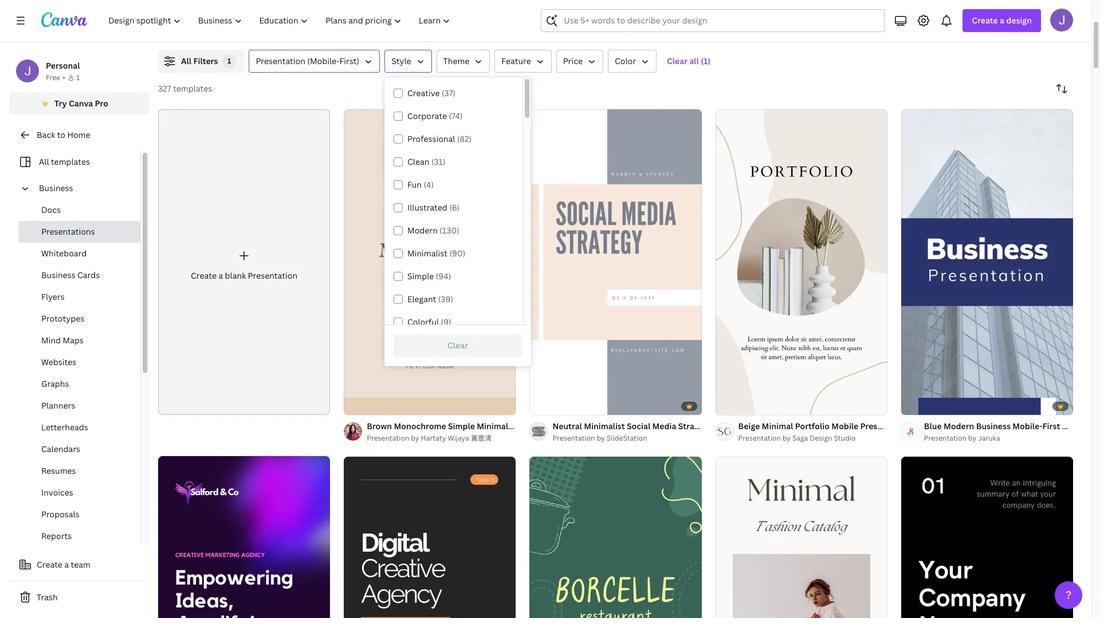 Task type: locate. For each thing, give the bounding box(es) containing it.
back to home link
[[9, 124, 149, 147]]

clear left 'all'
[[667, 56, 688, 66]]

of left 7
[[357, 402, 365, 410]]

all inside "link"
[[39, 156, 49, 167]]

of left 11
[[728, 402, 737, 410]]

2 of from the left
[[728, 402, 737, 410]]

presentation inside blue modern business mobile-first presentati presentation by jaruka
[[924, 434, 966, 443]]

2 by from the left
[[597, 434, 605, 443]]

1
[[227, 56, 231, 66], [76, 73, 80, 83], [352, 402, 355, 410], [723, 402, 727, 410], [909, 402, 912, 410]]

2 horizontal spatial a
[[1000, 15, 1004, 26]]

simple left (94)
[[407, 271, 434, 282]]

clear all (1)
[[667, 56, 711, 66]]

presentation by slidestation link
[[553, 433, 702, 444]]

a left team
[[64, 560, 69, 571]]

simple
[[407, 271, 434, 282], [448, 421, 475, 432]]

(130)
[[440, 225, 459, 236]]

create for create a blank presentation
[[191, 270, 217, 281]]

neutral
[[553, 421, 582, 432]]

a inside dropdown button
[[1000, 15, 1004, 26]]

minimalist fashion brand catalog mobile presentation image
[[715, 457, 887, 619]]

mobile- down 1 of 11
[[713, 421, 743, 432]]

1 left 11
[[723, 402, 727, 410]]

2 horizontal spatial first
[[1042, 421, 1060, 432]]

1 inside 1 of 11 link
[[723, 402, 727, 410]]

0 vertical spatial all
[[181, 56, 191, 66]]

1 horizontal spatial modern
[[944, 421, 974, 432]]

1 by from the left
[[411, 434, 419, 443]]

create for create a design
[[972, 15, 998, 26]]

1 for 1 of 11
[[723, 402, 727, 410]]

minimalist up simple (94) at left top
[[407, 248, 447, 259]]

clear down '(9)'
[[447, 340, 468, 351]]

black pink purple modern gradient blur creative company profile mobile-first presentation image
[[158, 456, 330, 619]]

create left the blank
[[191, 270, 217, 281]]

0 horizontal spatial simple
[[407, 271, 434, 282]]

theme button
[[436, 50, 490, 73]]

illustrated
[[407, 202, 447, 213]]

1 of 15
[[909, 402, 931, 410]]

reports
[[41, 531, 72, 542]]

mobile- up presentation by jaruka link
[[1012, 421, 1042, 432]]

1 horizontal spatial simple
[[448, 421, 475, 432]]

jacob simon image
[[1050, 9, 1073, 32]]

gray orange simple creative agency responsive presentation image
[[344, 457, 516, 619]]

1 vertical spatial all
[[39, 156, 49, 167]]

1 of from the left
[[357, 402, 365, 410]]

mobile- left neutral
[[520, 421, 550, 432]]

color button
[[608, 50, 657, 73]]

presentation down neutral
[[553, 434, 595, 443]]

minimalist inside the neutral minimalist social media strategy mobile-first presentation presentation by slidestation
[[584, 421, 625, 432]]

a inside button
[[64, 560, 69, 571]]

graphs
[[41, 379, 69, 390]]

hartaty
[[421, 434, 446, 443]]

minimalist up '黃意清' at the bottom left
[[477, 421, 518, 432]]

modern right blue
[[944, 421, 974, 432]]

1 left 15
[[909, 402, 912, 410]]

social
[[627, 421, 650, 432]]

1 vertical spatial modern
[[944, 421, 974, 432]]

business up jaruka
[[976, 421, 1011, 432]]

1 for 1
[[76, 73, 80, 83]]

mobile- inside blue modern business mobile-first presentati presentation by jaruka
[[1012, 421, 1042, 432]]

1 filter options selected element
[[223, 54, 236, 68]]

presentation down blue
[[924, 434, 966, 443]]

a left the blank
[[218, 270, 223, 281]]

colorful
[[407, 317, 439, 328]]

create a design button
[[963, 9, 1041, 32]]

fun
[[407, 179, 422, 190]]

1 first from the left
[[550, 421, 567, 432]]

mobile- inside brown monochrome simple minimalist mobile-first presentation presentation by hartaty wijaya 黃意清
[[520, 421, 550, 432]]

0 vertical spatial templates
[[173, 83, 212, 94]]

first inside blue modern business mobile-first presentati presentation by jaruka
[[1042, 421, 1060, 432]]

first inside brown monochrome simple minimalist mobile-first presentation presentation by hartaty wijaya 黃意清
[[550, 421, 567, 432]]

2 horizontal spatial create
[[972, 15, 998, 26]]

1 horizontal spatial create
[[191, 270, 217, 281]]

2 horizontal spatial mobile-
[[1012, 421, 1042, 432]]

canva
[[69, 98, 93, 109]]

by inside blue modern business mobile-first presentati presentation by jaruka
[[968, 434, 976, 443]]

2 mobile- from the left
[[713, 421, 743, 432]]

presentation down top level navigation element
[[256, 56, 305, 66]]

templates inside "link"
[[51, 156, 90, 167]]

1 horizontal spatial all
[[181, 56, 191, 66]]

simple (94)
[[407, 271, 451, 282]]

0 horizontal spatial all
[[39, 156, 49, 167]]

0 horizontal spatial of
[[357, 402, 365, 410]]

0 horizontal spatial a
[[64, 560, 69, 571]]

1 horizontal spatial first
[[743, 421, 761, 432]]

clear button
[[394, 335, 522, 358]]

mobile
[[831, 421, 858, 432]]

create inside dropdown button
[[972, 15, 998, 26]]

neutral minimalist social media strategy mobile-first presentation presentation by slidestation
[[553, 421, 813, 443]]

business up flyers
[[41, 270, 75, 281]]

by down the monochrome
[[411, 434, 419, 443]]

create a blank presentation
[[191, 270, 297, 281]]

1 vertical spatial a
[[218, 270, 223, 281]]

presentation by hartaty wijaya 黃意清 link
[[367, 433, 516, 444]]

templates down back to home
[[51, 156, 90, 167]]

by left jaruka
[[968, 434, 976, 443]]

beige minimal portfolio mobile presentation image
[[715, 109, 887, 415]]

all
[[689, 56, 699, 66]]

0 horizontal spatial mobile-
[[520, 421, 550, 432]]

brown monochrome simple minimalist mobile-first presentation image
[[344, 109, 516, 415]]

(4)
[[424, 179, 434, 190]]

create inside create a team button
[[37, 560, 62, 571]]

2 vertical spatial create
[[37, 560, 62, 571]]

back
[[37, 129, 55, 140]]

a for design
[[1000, 15, 1004, 26]]

docs
[[41, 205, 61, 215]]

minimalist up slidestation
[[584, 421, 625, 432]]

modern down illustrated
[[407, 225, 438, 236]]

presentati
[[1062, 421, 1100, 432]]

by inside brown monochrome simple minimalist mobile-first presentation presentation by hartaty wijaya 黃意清
[[411, 434, 419, 443]]

business for business cards
[[41, 270, 75, 281]]

3 by from the left
[[782, 434, 791, 443]]

2 first from the left
[[743, 421, 761, 432]]

all for all filters
[[181, 56, 191, 66]]

modern inside blue modern business mobile-first presentati presentation by jaruka
[[944, 421, 974, 432]]

0 vertical spatial clear
[[667, 56, 688, 66]]

blue modern business mobile-first presentati presentation by jaruka
[[924, 421, 1100, 443]]

0 horizontal spatial templates
[[51, 156, 90, 167]]

by left slidestation
[[597, 434, 605, 443]]

presentations
[[41, 226, 95, 237]]

monochrome
[[394, 421, 446, 432]]

a for team
[[64, 560, 69, 571]]

1 vertical spatial create
[[191, 270, 217, 281]]

a
[[1000, 15, 1004, 26], [218, 270, 223, 281], [64, 560, 69, 571]]

1 horizontal spatial minimalist
[[477, 421, 518, 432]]

corporate (74)
[[407, 111, 463, 121]]

1 vertical spatial business
[[41, 270, 75, 281]]

presentation
[[256, 56, 305, 66], [248, 270, 297, 281], [569, 421, 619, 432], [763, 421, 813, 432], [860, 421, 910, 432], [367, 434, 409, 443], [553, 434, 595, 443], [738, 434, 781, 443], [924, 434, 966, 443]]

1 of 11 link
[[715, 109, 887, 415]]

create down "reports"
[[37, 560, 62, 571]]

templates for 327 templates
[[173, 83, 212, 94]]

(39)
[[438, 294, 453, 305]]

business cards link
[[18, 265, 140, 286]]

0 horizontal spatial first
[[550, 421, 567, 432]]

None search field
[[541, 9, 885, 32]]

a left 'design'
[[1000, 15, 1004, 26]]

1 vertical spatial clear
[[447, 340, 468, 351]]

of left 15
[[914, 402, 923, 410]]

presentation by jaruka link
[[924, 433, 1073, 444]]

create inside create a blank presentation element
[[191, 270, 217, 281]]

2 vertical spatial business
[[976, 421, 1011, 432]]

1 horizontal spatial mobile-
[[713, 421, 743, 432]]

(mobile-
[[307, 56, 339, 66]]

2 horizontal spatial of
[[914, 402, 923, 410]]

by
[[411, 434, 419, 443], [597, 434, 605, 443], [782, 434, 791, 443], [968, 434, 976, 443]]

3 mobile- from the left
[[1012, 421, 1042, 432]]

0 vertical spatial a
[[1000, 15, 1004, 26]]

prototypes
[[41, 313, 84, 324]]

1 horizontal spatial templates
[[173, 83, 212, 94]]

0 vertical spatial business
[[39, 183, 73, 194]]

create left 'design'
[[972, 15, 998, 26]]

1 vertical spatial templates
[[51, 156, 90, 167]]

trash
[[37, 592, 58, 603]]

home
[[67, 129, 90, 140]]

illustrated (6)
[[407, 202, 460, 213]]

business up docs
[[39, 183, 73, 194]]

presentation down beige
[[738, 434, 781, 443]]

0 vertical spatial modern
[[407, 225, 438, 236]]

simple up wijaya
[[448, 421, 475, 432]]

black and white corporate technology mobile-first presentation image
[[901, 457, 1073, 619]]

1 of 7
[[352, 402, 370, 410]]

templates right 327
[[173, 83, 212, 94]]

2 horizontal spatial minimalist
[[584, 421, 625, 432]]

strategy
[[678, 421, 711, 432]]

1 horizontal spatial of
[[728, 402, 737, 410]]

黃意清
[[471, 434, 492, 443]]

1 of 7 link
[[344, 109, 516, 415]]

business for business
[[39, 183, 73, 194]]

2 vertical spatial a
[[64, 560, 69, 571]]

0 vertical spatial create
[[972, 15, 998, 26]]

3 first from the left
[[1042, 421, 1060, 432]]

presentation down brown
[[367, 434, 409, 443]]

0 horizontal spatial clear
[[447, 340, 468, 351]]

0 vertical spatial simple
[[407, 271, 434, 282]]

first
[[550, 421, 567, 432], [743, 421, 761, 432], [1042, 421, 1060, 432]]

minimal
[[762, 421, 793, 432]]

1 horizontal spatial clear
[[667, 56, 688, 66]]

presentation inside create a blank presentation element
[[248, 270, 297, 281]]

(1)
[[701, 56, 711, 66]]

templates
[[173, 83, 212, 94], [51, 156, 90, 167]]

presentation right the blank
[[248, 270, 297, 281]]

all left filters
[[181, 56, 191, 66]]

1 right filters
[[227, 56, 231, 66]]

all down back
[[39, 156, 49, 167]]

1 horizontal spatial a
[[218, 270, 223, 281]]

simple inside brown monochrome simple minimalist mobile-first presentation presentation by hartaty wijaya 黃意清
[[448, 421, 475, 432]]

create a team
[[37, 560, 90, 571]]

1 right •
[[76, 73, 80, 83]]

(31)
[[431, 156, 445, 167]]

presentation down 1 of 15
[[860, 421, 910, 432]]

all
[[181, 56, 191, 66], [39, 156, 49, 167]]

4 by from the left
[[968, 434, 976, 443]]

by left saga
[[782, 434, 791, 443]]

presentation up saga
[[763, 421, 813, 432]]

color
[[615, 56, 636, 66]]

create for create a team
[[37, 560, 62, 571]]

flyers link
[[18, 286, 140, 308]]

1 vertical spatial simple
[[448, 421, 475, 432]]

1 mobile- from the left
[[520, 421, 550, 432]]

1 left 7
[[352, 402, 355, 410]]

0 horizontal spatial create
[[37, 560, 62, 571]]

mind maps
[[41, 335, 84, 346]]

3 of from the left
[[914, 402, 923, 410]]



Task type: describe. For each thing, give the bounding box(es) containing it.
mind
[[41, 335, 61, 346]]

invoices link
[[18, 482, 140, 504]]

planners link
[[18, 395, 140, 417]]

green and yellow creative restaurant promotion mobile first presentation image
[[530, 457, 702, 619]]

create a blank presentation element
[[158, 109, 330, 415]]

team
[[71, 560, 90, 571]]

(37)
[[442, 88, 455, 99]]

try
[[54, 98, 67, 109]]

personal
[[46, 60, 80, 71]]

create a team button
[[9, 554, 149, 577]]

mobile- inside the neutral minimalist social media strategy mobile-first presentation presentation by slidestation
[[713, 421, 743, 432]]

creative
[[407, 88, 440, 99]]

trash link
[[9, 587, 149, 610]]

first inside the neutral minimalist social media strategy mobile-first presentation presentation by slidestation
[[743, 421, 761, 432]]

letterheads
[[41, 422, 88, 433]]

planners
[[41, 400, 75, 411]]

brown
[[367, 421, 392, 432]]

beige minimal portfolio mobile presentation presentation by saga design studio
[[738, 421, 910, 443]]

price
[[563, 56, 583, 66]]

top level navigation element
[[101, 9, 460, 32]]

graphs link
[[18, 374, 140, 395]]

business inside blue modern business mobile-first presentati presentation by jaruka
[[976, 421, 1011, 432]]

all templates
[[39, 156, 90, 167]]

reports link
[[18, 526, 140, 548]]

of for blue modern business mobile-first presentati
[[914, 402, 923, 410]]

327 templates
[[158, 83, 212, 94]]

design
[[1006, 15, 1032, 26]]

all for all templates
[[39, 156, 49, 167]]

(9)
[[441, 317, 451, 328]]

1 of 15 link
[[901, 109, 1073, 415]]

blank
[[225, 270, 246, 281]]

1 for 1 of 7
[[352, 402, 355, 410]]

back to home
[[37, 129, 90, 140]]

by inside "beige minimal portfolio mobile presentation presentation by saga design studio"
[[782, 434, 791, 443]]

letterheads link
[[18, 417, 140, 439]]

media
[[652, 421, 676, 432]]

try canva pro
[[54, 98, 108, 109]]

saga
[[792, 434, 808, 443]]

templates for all templates
[[51, 156, 90, 167]]

proposals
[[41, 509, 79, 520]]

fun (4)
[[407, 179, 434, 190]]

proposals link
[[18, 504, 140, 526]]

11
[[739, 402, 745, 410]]

clean
[[407, 156, 429, 167]]

all filters
[[181, 56, 218, 66]]

business link
[[34, 178, 133, 199]]

presentation up slidestation
[[569, 421, 619, 432]]

15
[[924, 402, 931, 410]]

327
[[158, 83, 171, 94]]

minimalist (90)
[[407, 248, 465, 259]]

clear all (1) button
[[661, 50, 716, 73]]

presentation inside presentation (mobile-first) button
[[256, 56, 305, 66]]

style button
[[385, 50, 432, 73]]

whiteboard link
[[18, 243, 140, 265]]

docs link
[[18, 199, 140, 221]]

design
[[810, 434, 832, 443]]

modern (130)
[[407, 225, 459, 236]]

feature button
[[495, 50, 552, 73]]

websites
[[41, 357, 76, 368]]

style
[[391, 56, 411, 66]]

creative (37)
[[407, 88, 455, 99]]

1 for 1 of 15
[[909, 402, 912, 410]]

pro
[[95, 98, 108, 109]]

presentation by saga design studio link
[[738, 433, 887, 444]]

minimalist inside brown monochrome simple minimalist mobile-first presentation presentation by hartaty wijaya 黃意清
[[477, 421, 518, 432]]

invoices
[[41, 488, 73, 498]]

7
[[367, 402, 370, 410]]

blue
[[924, 421, 942, 432]]

blue modern business mobile-first presentation image
[[901, 109, 1073, 415]]

of for beige minimal portfolio mobile presentation
[[728, 402, 737, 410]]

a for blank
[[218, 270, 223, 281]]

resumes link
[[18, 461, 140, 482]]

studio
[[834, 434, 856, 443]]

1 inside 1 filter options selected element
[[227, 56, 231, 66]]

0 horizontal spatial modern
[[407, 225, 438, 236]]

0 horizontal spatial minimalist
[[407, 248, 447, 259]]

by inside the neutral minimalist social media strategy mobile-first presentation presentation by slidestation
[[597, 434, 605, 443]]

feature
[[502, 56, 531, 66]]

•
[[63, 73, 65, 83]]

beige
[[738, 421, 760, 432]]

to
[[57, 129, 65, 140]]

brown monochrome simple minimalist mobile-first presentation presentation by hartaty wijaya 黃意清
[[367, 421, 619, 443]]

Sort by button
[[1050, 77, 1073, 100]]

prototypes link
[[18, 308, 140, 330]]

cards
[[77, 270, 100, 281]]

portfolio
[[795, 421, 830, 432]]

business cards
[[41, 270, 100, 281]]

theme
[[443, 56, 469, 66]]

Search search field
[[564, 10, 877, 32]]

(90)
[[449, 248, 465, 259]]

clear for clear all (1)
[[667, 56, 688, 66]]

(82)
[[457, 133, 472, 144]]

clear for clear
[[447, 340, 468, 351]]

wijaya
[[448, 434, 469, 443]]

professional
[[407, 133, 455, 144]]

neutral minimalist social media strategy mobile-first presentation image
[[530, 109, 702, 415]]

corporate
[[407, 111, 447, 121]]

create a blank presentation link
[[158, 109, 330, 415]]

1 of 11
[[723, 402, 745, 410]]

mind maps link
[[18, 330, 140, 352]]

calendars
[[41, 444, 80, 455]]

maps
[[63, 335, 84, 346]]

free •
[[46, 73, 65, 83]]

free
[[46, 73, 60, 83]]

presentation (mobile-first) button
[[249, 50, 380, 73]]



Task type: vqa. For each thing, say whether or not it's contained in the screenshot.
the middle "Create"
yes



